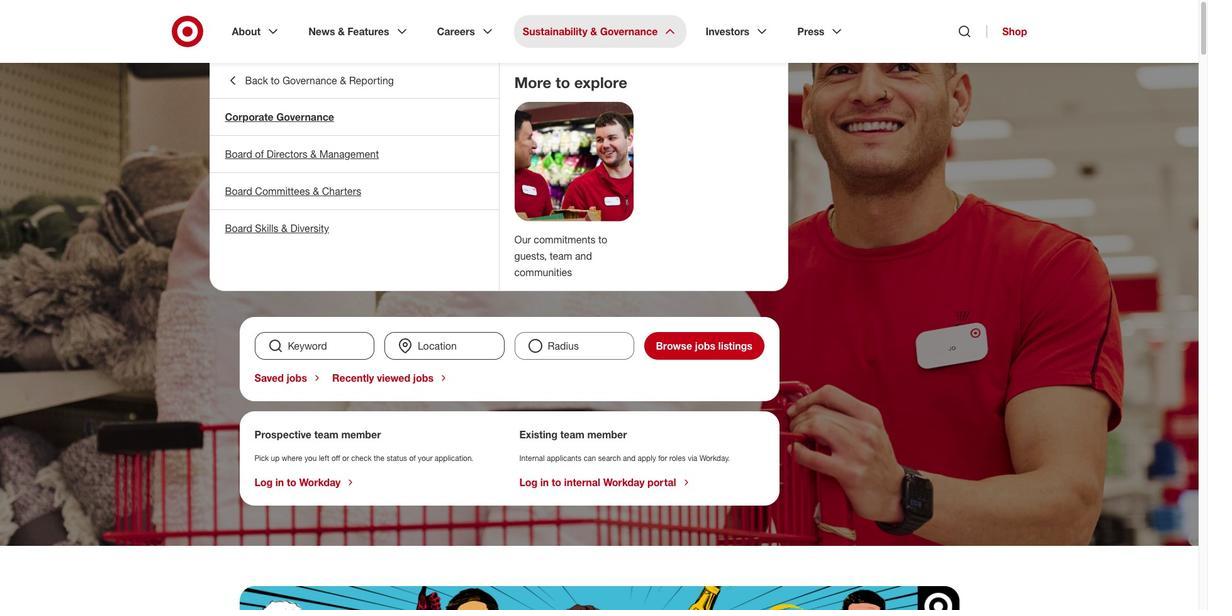 Task type: locate. For each thing, give the bounding box(es) containing it.
existing team member
[[520, 429, 627, 441]]

0 horizontal spatial and
[[575, 250, 592, 262]]

board down 'corporate'
[[225, 148, 252, 161]]

0 horizontal spatial workday
[[299, 477, 341, 489]]

sustainability
[[523, 25, 588, 38]]

team up applicants
[[561, 429, 585, 441]]

None text field
[[255, 332, 375, 360], [385, 332, 505, 360], [255, 332, 375, 360], [385, 332, 505, 360]]

directors
[[267, 148, 308, 161]]

your
[[418, 454, 433, 463]]

somewhere
[[377, 124, 656, 186]]

to down where on the bottom left of the page
[[287, 477, 297, 489]]

1 horizontal spatial and
[[623, 454, 636, 463]]

recently viewed jobs link
[[332, 372, 449, 385]]

saved jobs
[[255, 372, 307, 385]]

log for log in to workday
[[255, 477, 273, 489]]

workday
[[299, 477, 341, 489], [604, 477, 645, 489]]

1 horizontal spatial of
[[409, 454, 416, 463]]

1 horizontal spatial member
[[588, 429, 627, 441]]

team
[[550, 250, 573, 262], [314, 429, 339, 441], [561, 429, 585, 441]]

member for prospective team member
[[341, 429, 381, 441]]

in for internal
[[541, 477, 549, 489]]

features
[[348, 25, 389, 38]]

2 vertical spatial board
[[225, 222, 252, 235]]

to
[[556, 73, 570, 92], [271, 74, 280, 87], [599, 233, 608, 246], [287, 477, 297, 489], [552, 477, 562, 489]]

0 horizontal spatial member
[[341, 429, 381, 441]]

2 workday from the left
[[604, 477, 645, 489]]

you for up
[[305, 454, 317, 463]]

and down commitments
[[575, 250, 592, 262]]

recently viewed jobs
[[332, 372, 434, 385]]

2 in from the left
[[541, 477, 549, 489]]

1 vertical spatial governance
[[283, 74, 337, 87]]

log
[[255, 477, 273, 489], [520, 477, 538, 489]]

careers inside site navigation element
[[437, 25, 475, 38]]

jobs inside button
[[695, 340, 716, 353]]

investors link
[[697, 15, 779, 48]]

off
[[332, 454, 340, 463]]

board for board skills & diversity
[[225, 222, 252, 235]]

governance
[[600, 25, 658, 38], [283, 74, 337, 87], [277, 111, 334, 123]]

0 vertical spatial and
[[575, 250, 592, 262]]

0 horizontal spatial in
[[276, 477, 284, 489]]

log down internal
[[520, 477, 538, 489]]

governance up explore on the top
[[600, 25, 658, 38]]

or
[[343, 454, 349, 463]]

of left directors
[[255, 148, 264, 161]]

1 vertical spatial board
[[225, 185, 252, 198]]

in
[[276, 477, 284, 489], [541, 477, 549, 489]]

to for guests,
[[599, 233, 608, 246]]

member
[[341, 429, 381, 441], [588, 429, 627, 441]]

log in to internal workday portal
[[520, 477, 677, 489]]

careers for careers work somewhere you love.
[[240, 103, 296, 122]]

1 horizontal spatial in
[[541, 477, 549, 489]]

0 vertical spatial careers
[[437, 25, 475, 38]]

1 horizontal spatial workday
[[604, 477, 645, 489]]

to inside back to governance & reporting button
[[271, 74, 280, 87]]

of
[[255, 148, 264, 161], [409, 454, 416, 463]]

skills
[[255, 222, 279, 235]]

governance up "board of directors & management"
[[277, 111, 334, 123]]

member up search
[[588, 429, 627, 441]]

back to governance & reporting button
[[210, 63, 499, 98]]

our commitments to guests, team and communities
[[515, 233, 608, 279]]

to right commitments
[[599, 233, 608, 246]]

to right back
[[271, 74, 280, 87]]

board left skills
[[225, 222, 252, 235]]

workday down internal applicants can search and apply for roles via workday.
[[604, 477, 645, 489]]

log in to internal workday portal link
[[520, 477, 692, 489]]

1 vertical spatial and
[[623, 454, 636, 463]]

workday.
[[700, 454, 730, 463]]

0 vertical spatial board
[[225, 148, 252, 161]]

& right sustainability in the top left of the page
[[591, 25, 598, 38]]

internal
[[564, 477, 601, 489]]

team up left
[[314, 429, 339, 441]]

0 vertical spatial you
[[240, 179, 326, 241]]

governance up corporate governance
[[283, 74, 337, 87]]

& left reporting
[[340, 74, 347, 87]]

careers inside careers work somewhere you love.
[[240, 103, 296, 122]]

board for board committees & charters
[[225, 185, 252, 198]]

back to governance & reporting
[[245, 74, 394, 87]]

news & features link
[[300, 15, 418, 48]]

log in to workday link
[[255, 477, 356, 489]]

board left the "committees" at left top
[[225, 185, 252, 198]]

2 board from the top
[[225, 185, 252, 198]]

0 horizontal spatial log
[[255, 477, 273, 489]]

0 horizontal spatial of
[[255, 148, 264, 161]]

&
[[338, 25, 345, 38], [591, 25, 598, 38], [340, 74, 347, 87], [310, 148, 317, 161], [313, 185, 319, 198], [281, 222, 288, 235]]

via
[[688, 454, 698, 463]]

2 member from the left
[[588, 429, 627, 441]]

1 vertical spatial careers
[[240, 103, 296, 122]]

jobs right saved
[[287, 372, 307, 385]]

in down up
[[276, 477, 284, 489]]

1 vertical spatial you
[[305, 454, 317, 463]]

workday down left
[[299, 477, 341, 489]]

management
[[320, 148, 379, 161]]

in for workday
[[276, 477, 284, 489]]

and
[[575, 250, 592, 262], [623, 454, 636, 463]]

communities
[[515, 266, 572, 279]]

0 horizontal spatial careers
[[240, 103, 296, 122]]

to for workday
[[287, 477, 297, 489]]

you inside careers work somewhere you love.
[[240, 179, 326, 241]]

Browse jobs listings search field
[[250, 332, 770, 360]]

you
[[240, 179, 326, 241], [305, 454, 317, 463]]

1 board from the top
[[225, 148, 252, 161]]

1 horizontal spatial log
[[520, 477, 538, 489]]

news & features
[[309, 25, 389, 38]]

team down commitments
[[550, 250, 573, 262]]

and left apply
[[623, 454, 636, 463]]

browse
[[656, 340, 693, 353]]

0 vertical spatial of
[[255, 148, 264, 161]]

board
[[225, 148, 252, 161], [225, 185, 252, 198], [225, 222, 252, 235]]

& right skills
[[281, 222, 288, 235]]

jobs left listings
[[695, 340, 716, 353]]

1 member from the left
[[341, 429, 381, 441]]

1 log from the left
[[255, 477, 273, 489]]

governance inside button
[[283, 74, 337, 87]]

existing
[[520, 429, 558, 441]]

more
[[515, 73, 552, 92]]

board skills & diversity
[[225, 222, 329, 235]]

1 in from the left
[[276, 477, 284, 489]]

1 horizontal spatial careers
[[437, 25, 475, 38]]

of left "your"
[[409, 454, 416, 463]]

listings
[[719, 340, 753, 353]]

saved jobs link
[[255, 372, 322, 385]]

applicants
[[547, 454, 582, 463]]

where
[[282, 454, 303, 463]]

about link
[[223, 15, 290, 48]]

2 horizontal spatial jobs
[[695, 340, 716, 353]]

search
[[598, 454, 621, 463]]

site navigation element
[[0, 0, 1209, 611]]

browse jobs listings button
[[645, 332, 765, 360]]

careers
[[437, 25, 475, 38], [240, 103, 296, 122]]

log down pick
[[255, 477, 273, 489]]

two target team members smiling in the grocery department image
[[515, 102, 634, 222]]

member up check
[[341, 429, 381, 441]]

to down applicants
[[552, 477, 562, 489]]

guests,
[[515, 250, 547, 262]]

2 log from the left
[[520, 477, 538, 489]]

1 horizontal spatial jobs
[[413, 372, 434, 385]]

0 vertical spatial governance
[[600, 25, 658, 38]]

explore
[[575, 73, 628, 92]]

our
[[515, 233, 531, 246]]

team inside our commitments to guests, team and communities
[[550, 250, 573, 262]]

jobs right the viewed
[[413, 372, 434, 385]]

0 horizontal spatial jobs
[[287, 372, 307, 385]]

job search group
[[250, 332, 770, 360]]

3 board from the top
[[225, 222, 252, 235]]

in down internal
[[541, 477, 549, 489]]

& right news
[[338, 25, 345, 38]]

jobs
[[695, 340, 716, 353], [287, 372, 307, 385], [413, 372, 434, 385]]

viewed
[[377, 372, 411, 385]]

to inside our commitments to guests, team and communities
[[599, 233, 608, 246]]



Task type: describe. For each thing, give the bounding box(es) containing it.
up
[[271, 454, 280, 463]]

sustainability & governance link
[[514, 15, 687, 48]]

corporate governance
[[225, 111, 334, 123]]

governance for to
[[283, 74, 337, 87]]

corporate
[[225, 111, 274, 123]]

to right more
[[556, 73, 570, 92]]

you for work
[[240, 179, 326, 241]]

careers work somewhere you love.
[[240, 103, 656, 241]]

back
[[245, 74, 268, 87]]

jobs for browse
[[695, 340, 716, 353]]

diversity
[[291, 222, 329, 235]]

our commitments to guests, team and communities link
[[515, 233, 608, 279]]

work
[[240, 124, 363, 186]]

prospective team member
[[255, 429, 381, 441]]

of inside site navigation element
[[255, 148, 264, 161]]

corporate governance link
[[210, 99, 499, 135]]

check
[[351, 454, 372, 463]]

application.
[[435, 454, 474, 463]]

governance for &
[[600, 25, 658, 38]]

reporting
[[349, 74, 394, 87]]

team for prospective team member
[[314, 429, 339, 441]]

team for existing team member
[[561, 429, 585, 441]]

shop
[[1003, 25, 1028, 38]]

board of directors & management link
[[210, 136, 499, 173]]

charters
[[322, 185, 361, 198]]

apply
[[638, 454, 657, 463]]

press link
[[789, 15, 854, 48]]

roles
[[670, 454, 686, 463]]

internal
[[520, 454, 545, 463]]

commitments
[[534, 233, 596, 246]]

committees
[[255, 185, 310, 198]]

press
[[798, 25, 825, 38]]

log for log in to internal workday portal
[[520, 477, 538, 489]]

to for internal
[[552, 477, 562, 489]]

browse jobs listings
[[656, 340, 753, 353]]

& inside button
[[340, 74, 347, 87]]

sustainability & governance
[[523, 25, 658, 38]]

log in to workday
[[255, 477, 341, 489]]

careers link
[[428, 15, 504, 48]]

can
[[584, 454, 596, 463]]

board of directors & management
[[225, 148, 379, 161]]

status
[[387, 454, 407, 463]]

more to explore
[[515, 73, 628, 92]]

1 vertical spatial of
[[409, 454, 416, 463]]

& right directors
[[310, 148, 317, 161]]

the
[[374, 454, 385, 463]]

portal
[[648, 477, 677, 489]]

shop link
[[987, 25, 1028, 38]]

board committees & charters
[[225, 185, 361, 198]]

news
[[309, 25, 335, 38]]

member for existing team member
[[588, 429, 627, 441]]

prospective
[[255, 429, 312, 441]]

recently
[[332, 372, 374, 385]]

about
[[232, 25, 261, 38]]

board committees & charters link
[[210, 173, 499, 210]]

board for board of directors & management
[[225, 148, 252, 161]]

1 workday from the left
[[299, 477, 341, 489]]

love.
[[340, 179, 449, 241]]

for
[[659, 454, 668, 463]]

saved
[[255, 372, 284, 385]]

& left charters
[[313, 185, 319, 198]]

jobs for saved
[[287, 372, 307, 385]]

careers for careers
[[437, 25, 475, 38]]

left
[[319, 454, 330, 463]]

board skills & diversity link
[[210, 210, 499, 247]]

pick up where you left off or check the status of your application.
[[255, 454, 474, 463]]

pick
[[255, 454, 269, 463]]

2 vertical spatial governance
[[277, 111, 334, 123]]

and inside our commitments to guests, team and communities
[[575, 250, 592, 262]]

internal applicants can search and apply for roles via workday.
[[520, 454, 730, 463]]

investors
[[706, 25, 750, 38]]



Task type: vqa. For each thing, say whether or not it's contained in the screenshot.
Application.
yes



